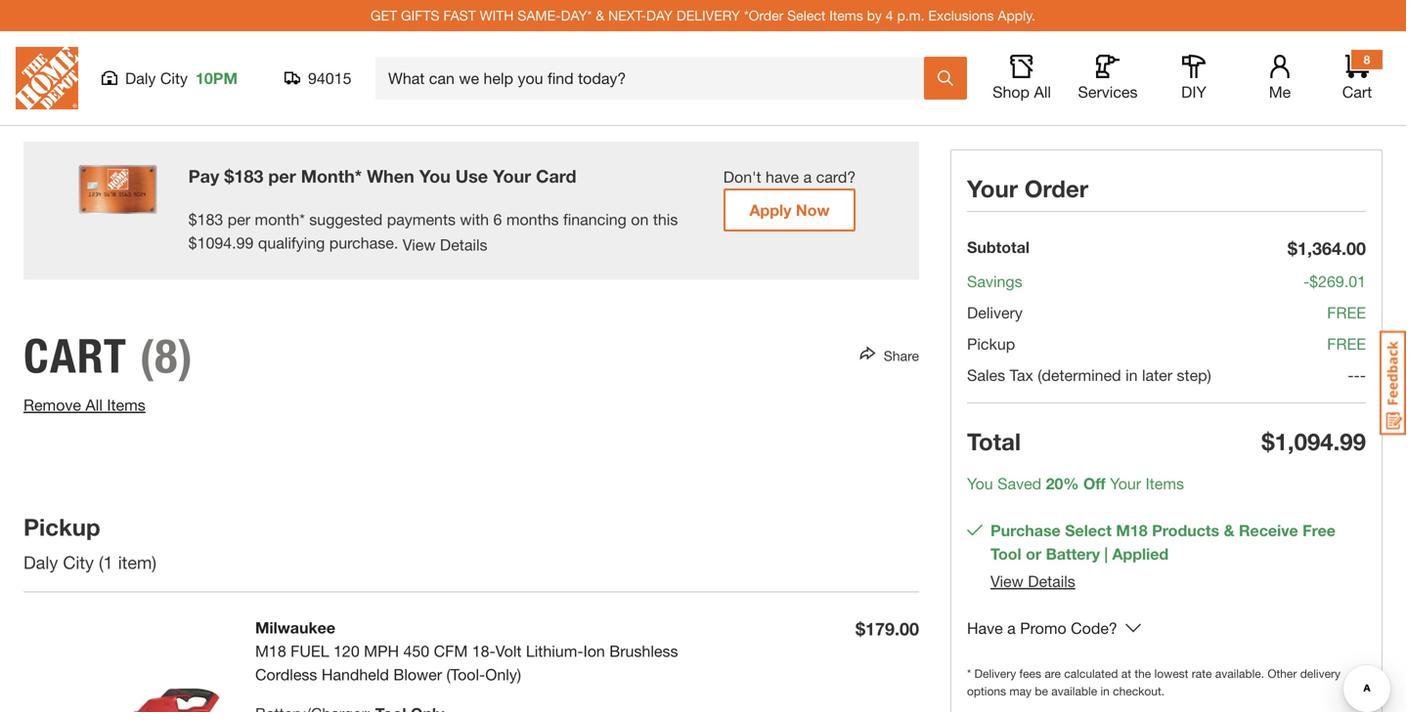 Task type: locate. For each thing, give the bounding box(es) containing it.
your right off
[[1110, 475, 1141, 493]]

your order
[[967, 175, 1088, 202]]

a right have
[[803, 168, 812, 186]]

8
[[1364, 53, 1370, 66]]

1 vertical spatial view
[[991, 573, 1024, 591]]

view details button down payments
[[403, 233, 487, 257]]

0 horizontal spatial pickup
[[23, 513, 100, 541]]

0 vertical spatial city
[[160, 69, 188, 88]]

1 vertical spatial $
[[188, 210, 197, 229]]

day*
[[561, 7, 592, 23]]

0 horizontal spatial items
[[107, 396, 145, 414]]

in left later
[[1126, 366, 1138, 385]]

0 horizontal spatial &
[[596, 7, 605, 23]]

apply.
[[998, 7, 1036, 23]]

1 vertical spatial in
[[1101, 685, 1110, 699]]

120
[[333, 642, 360, 661]]

0 vertical spatial you
[[419, 166, 451, 187]]

daly city 10pm
[[125, 69, 238, 88]]

blower
[[393, 666, 442, 684]]

per up 1094.99
[[228, 210, 250, 229]]

0 horizontal spatial a
[[803, 168, 812, 186]]

| applied
[[1100, 545, 1169, 564]]

daly city ( 1 item )
[[23, 552, 161, 573]]

1 vertical spatial m18
[[255, 642, 286, 661]]

$269.01
[[1310, 272, 1366, 291]]

your right use
[[493, 166, 531, 187]]

1 vertical spatial view details button
[[991, 573, 1075, 591]]

details down with
[[440, 236, 487, 254]]

m18
[[1116, 522, 1148, 540], [255, 642, 286, 661]]

183 up 1094.99
[[197, 210, 223, 229]]

1 horizontal spatial pickup
[[967, 335, 1015, 353]]

all inside button
[[1034, 83, 1051, 101]]

pickup up sales
[[967, 335, 1015, 353]]

view down tool
[[991, 573, 1024, 591]]

details down the "or" at right
[[1028, 573, 1075, 591]]

0 vertical spatial all
[[1034, 83, 1051, 101]]

available
[[1051, 685, 1097, 699]]

daly left (
[[23, 552, 58, 573]]

you left the saved
[[967, 475, 993, 493]]

milwaukee
[[255, 619, 335, 637]]

may
[[1009, 685, 1032, 699]]

view
[[403, 236, 436, 254], [991, 573, 1024, 591]]

1 horizontal spatial in
[[1126, 366, 1138, 385]]

---
[[1348, 366, 1366, 385]]

0 vertical spatial m18
[[1116, 522, 1148, 540]]

a right the have
[[1007, 619, 1016, 638]]

view details button down the "or" at right
[[991, 573, 1075, 591]]

all right shop
[[1034, 83, 1051, 101]]

0 vertical spatial per
[[268, 166, 296, 187]]

0 vertical spatial items
[[829, 7, 863, 23]]

order
[[1025, 175, 1088, 202]]

1 horizontal spatial select
[[1065, 522, 1112, 540]]

remove
[[23, 396, 81, 414]]

$ 183 per month* suggested payments with 6
[[188, 210, 502, 229]]

shop all
[[993, 83, 1051, 101]]

free down $269.01
[[1327, 304, 1366, 322]]

products
[[1152, 522, 1220, 540]]

*
[[967, 667, 971, 681]]

1 horizontal spatial details
[[1028, 573, 1075, 591]]

at
[[1121, 667, 1131, 681]]

0 vertical spatial select
[[787, 7, 826, 23]]

the home depot logo image
[[16, 47, 78, 110]]

cart
[[1342, 83, 1372, 101]]

details
[[440, 236, 487, 254], [1028, 573, 1075, 591]]

financing
[[563, 210, 627, 229]]

183 right pay
[[234, 166, 263, 187]]

0 horizontal spatial view details button
[[403, 233, 487, 257]]

0 vertical spatial &
[[596, 7, 605, 23]]

m18 up cordless
[[255, 642, 286, 661]]

0 horizontal spatial city
[[63, 552, 94, 573]]

0 horizontal spatial m18
[[255, 642, 286, 661]]

0 horizontal spatial view
[[403, 236, 436, 254]]

1 horizontal spatial you
[[967, 475, 993, 493]]

1 vertical spatial you
[[967, 475, 993, 493]]

0 vertical spatial view
[[403, 236, 436, 254]]

get gifts fast with same-day* & next-day delivery *order select items by 4 p.m. exclusions apply.
[[371, 7, 1036, 23]]

& inside purchase select m18 products & receive free tool or battery
[[1224, 522, 1235, 540]]

0 vertical spatial delivery
[[967, 304, 1023, 322]]

450
[[403, 642, 429, 661]]

cart
[[23, 328, 127, 385]]

only)
[[485, 666, 521, 684]]

94015 button
[[285, 68, 352, 88]]

m18 up | applied
[[1116, 522, 1148, 540]]

& right day*
[[596, 7, 605, 23]]

0 vertical spatial in
[[1126, 366, 1138, 385]]

18-
[[472, 642, 496, 661]]

0 horizontal spatial in
[[1101, 685, 1110, 699]]

items
[[829, 7, 863, 23], [107, 396, 145, 414]]

free
[[1327, 304, 1366, 322], [1327, 335, 1366, 353]]

or
[[1026, 545, 1042, 564]]

2 vertical spatial $
[[188, 234, 197, 252]]

0 vertical spatial daly
[[125, 69, 156, 88]]

months
[[506, 210, 559, 229]]

sales
[[967, 366, 1005, 385]]

view down payments
[[403, 236, 436, 254]]

*order
[[744, 7, 784, 23]]

all right remove
[[85, 396, 103, 414]]

day
[[646, 7, 673, 23]]

1 horizontal spatial items
[[829, 7, 863, 23]]

1094.99 qualifying purchase. view details
[[197, 234, 487, 254]]

you left use
[[419, 166, 451, 187]]

your
[[493, 166, 531, 187], [967, 175, 1018, 202], [1110, 475, 1141, 493]]

$ up 1094.99
[[188, 210, 197, 229]]

pay
[[188, 166, 219, 187]]

apply now
[[750, 201, 830, 220]]

delivery down the savings on the right of page
[[967, 304, 1023, 322]]

don't
[[723, 168, 761, 186]]

a
[[803, 168, 812, 186], [1007, 619, 1016, 638]]

get
[[371, 7, 397, 23]]

brushless
[[609, 642, 678, 661]]

pickup
[[967, 335, 1015, 353], [23, 513, 100, 541]]

city left 10pm
[[160, 69, 188, 88]]

remove all items
[[23, 396, 145, 414]]

20%
[[1046, 475, 1079, 493]]

on
[[631, 210, 649, 229]]

subtotal
[[967, 238, 1030, 257]]

applied
[[1112, 545, 1169, 564]]

0 horizontal spatial details
[[440, 236, 487, 254]]

lowest
[[1154, 667, 1189, 681]]

receive
[[1239, 522, 1298, 540]]

free up ---
[[1327, 335, 1366, 353]]

1 vertical spatial 183
[[197, 210, 223, 229]]

in down calculated
[[1101, 685, 1110, 699]]

-
[[1303, 272, 1310, 291], [1348, 366, 1354, 385], [1354, 366, 1360, 385], [1360, 366, 1366, 385]]

1 horizontal spatial m18
[[1116, 522, 1148, 540]]

fees
[[1019, 667, 1041, 681]]

select right *order
[[787, 7, 826, 23]]

1 vertical spatial a
[[1007, 619, 1016, 638]]

1 vertical spatial per
[[228, 210, 250, 229]]

rate
[[1192, 667, 1212, 681]]

when
[[367, 166, 414, 187]]

your up subtotal
[[967, 175, 1018, 202]]

183
[[234, 166, 263, 187], [197, 210, 223, 229]]

delivery up options
[[974, 667, 1016, 681]]

delivery inside * delivery fees are calculated at the lowest rate available. other delivery options may be available in checkout.
[[974, 667, 1016, 681]]

& left receive at the right of page
[[1224, 522, 1235, 540]]

select inside purchase select m18 products & receive free tool or battery
[[1065, 522, 1112, 540]]

2 free from the top
[[1327, 335, 1366, 353]]

1 vertical spatial &
[[1224, 522, 1235, 540]]

you saved 20% off your item s
[[967, 475, 1184, 493]]

0 horizontal spatial 183
[[197, 210, 223, 229]]

lithium-
[[526, 642, 583, 661]]

1 horizontal spatial &
[[1224, 522, 1235, 540]]

later
[[1142, 366, 1173, 385]]

0 horizontal spatial all
[[85, 396, 103, 414]]

p.m.
[[897, 7, 925, 23]]

daly left 10pm
[[125, 69, 156, 88]]

$ right pay
[[224, 166, 234, 187]]

1 horizontal spatial view details button
[[991, 573, 1075, 591]]

$ down pay
[[188, 234, 197, 252]]

1 horizontal spatial per
[[268, 166, 296, 187]]

details inside 1094.99 qualifying purchase. view details
[[440, 236, 487, 254]]

city left (
[[63, 552, 94, 573]]

items left by
[[829, 7, 863, 23]]

off
[[1083, 475, 1106, 493]]

delivery
[[967, 304, 1023, 322], [974, 667, 1016, 681]]

1 horizontal spatial 183
[[234, 166, 263, 187]]

0 horizontal spatial daly
[[23, 552, 58, 573]]

1 horizontal spatial city
[[160, 69, 188, 88]]

per up month*
[[268, 166, 296, 187]]

you
[[419, 166, 451, 187], [967, 475, 993, 493]]

exclusions
[[928, 7, 994, 23]]

0 vertical spatial details
[[440, 236, 487, 254]]

diy button
[[1163, 55, 1225, 102]]

1 horizontal spatial a
[[1007, 619, 1016, 638]]

0 vertical spatial free
[[1327, 304, 1366, 322]]

by
[[867, 7, 882, 23]]

1 horizontal spatial daly
[[125, 69, 156, 88]]

0 vertical spatial $
[[224, 166, 234, 187]]

)
[[152, 552, 157, 573]]

1 vertical spatial select
[[1065, 522, 1112, 540]]

total
[[967, 428, 1021, 456]]

0 horizontal spatial you
[[419, 166, 451, 187]]

have a promo code? link
[[967, 617, 1118, 642]]

select up battery
[[1065, 522, 1112, 540]]

options
[[967, 685, 1006, 699]]

presentation image
[[79, 165, 157, 214]]

1 vertical spatial free
[[1327, 335, 1366, 353]]

1 vertical spatial daly
[[23, 552, 58, 573]]

have a promo code?
[[967, 619, 1118, 638]]

me button
[[1249, 55, 1311, 102]]

&
[[596, 7, 605, 23], [1224, 522, 1235, 540]]

1 vertical spatial all
[[85, 396, 103, 414]]

pickup up daly city ( 1 item )
[[23, 513, 100, 541]]

m18 inside purchase select m18 products & receive free tool or battery
[[1116, 522, 1148, 540]]

1094.99
[[197, 234, 254, 252]]

all for shop
[[1034, 83, 1051, 101]]

1 vertical spatial delivery
[[974, 667, 1016, 681]]

items down cart (8)
[[107, 396, 145, 414]]

1 vertical spatial city
[[63, 552, 94, 573]]

use
[[455, 166, 488, 187]]

0 vertical spatial pickup
[[967, 335, 1015, 353]]

1 horizontal spatial all
[[1034, 83, 1051, 101]]

a inside have a promo code? link
[[1007, 619, 1016, 638]]



Task type: vqa. For each thing, say whether or not it's contained in the screenshot.
im
no



Task type: describe. For each thing, give the bounding box(es) containing it.
handheld
[[322, 666, 389, 684]]

have
[[766, 168, 799, 186]]

(
[[99, 552, 103, 573]]

$179.00
[[856, 619, 919, 640]]

this
[[653, 210, 678, 229]]

now
[[796, 201, 830, 220]]

view details
[[991, 573, 1075, 591]]

saved
[[998, 475, 1042, 493]]

1 vertical spatial details
[[1028, 573, 1075, 591]]

code?
[[1071, 619, 1118, 638]]

0 vertical spatial 183
[[234, 166, 263, 187]]

0 vertical spatial a
[[803, 168, 812, 186]]

(determined
[[1038, 366, 1121, 385]]

savings
[[967, 272, 1022, 291]]

same-
[[518, 7, 561, 23]]

calculated
[[1064, 667, 1118, 681]]

milwaukee m18 fuel 120 mph 450 cfm 18-volt lithium-ion brushless cordless handheld blower (tool-only)
[[255, 619, 678, 684]]

remove all items link
[[23, 396, 145, 414]]

0 horizontal spatial select
[[787, 7, 826, 23]]

0 vertical spatial view details button
[[403, 233, 487, 257]]

delivery
[[677, 7, 740, 23]]

$1,094.99
[[1262, 428, 1366, 456]]

|
[[1104, 545, 1108, 564]]

0 horizontal spatial per
[[228, 210, 250, 229]]

fuel
[[291, 642, 329, 661]]

pay $ 183 per month* when you use your card
[[188, 166, 576, 187]]

2 horizontal spatial your
[[1110, 475, 1141, 493]]

apply now button
[[723, 189, 856, 232]]

4
[[886, 7, 893, 23]]

1 horizontal spatial view
[[991, 573, 1024, 591]]

purchase
[[991, 522, 1061, 540]]

$ inside months financing on this $
[[188, 234, 197, 252]]

1 vertical spatial pickup
[[23, 513, 100, 541]]

cordless
[[255, 666, 317, 684]]

me
[[1269, 83, 1291, 101]]

qualifying
[[258, 234, 325, 252]]

suggested
[[309, 210, 383, 229]]

payments
[[387, 210, 456, 229]]

* delivery fees are calculated at the lowest rate available. other delivery options may be available in checkout.
[[967, 667, 1341, 699]]

diy
[[1181, 83, 1207, 101]]

0 horizontal spatial your
[[493, 166, 531, 187]]

apply
[[750, 201, 791, 220]]

view inside 1094.99 qualifying purchase. view details
[[403, 236, 436, 254]]

volt
[[496, 642, 522, 661]]

daly for daly city 10pm
[[125, 69, 156, 88]]

share
[[884, 348, 919, 364]]

tax
[[1010, 366, 1033, 385]]

gifts
[[401, 7, 439, 23]]

tool
[[991, 545, 1022, 564]]

What can we help you find today? search field
[[388, 58, 923, 99]]

free
[[1303, 522, 1336, 540]]

product image
[[23, 616, 224, 713]]

have
[[967, 619, 1003, 638]]

card?
[[816, 168, 856, 186]]

sales tax (determined in later step)
[[967, 366, 1211, 385]]

cfm
[[434, 642, 468, 661]]

months financing on this $
[[188, 210, 678, 252]]

promo
[[1020, 619, 1067, 638]]

with
[[480, 7, 514, 23]]

in inside * delivery fees are calculated at the lowest rate available. other delivery options may be available in checkout.
[[1101, 685, 1110, 699]]

1 horizontal spatial your
[[967, 175, 1018, 202]]

city for 10pm
[[160, 69, 188, 88]]

are
[[1045, 667, 1061, 681]]

available.
[[1215, 667, 1264, 681]]

mph
[[364, 642, 399, 661]]

item
[[1146, 475, 1176, 493]]

card
[[536, 166, 576, 187]]

cart 8
[[1342, 53, 1372, 101]]

checkout.
[[1113, 685, 1165, 699]]

1
[[103, 552, 113, 573]]

step)
[[1177, 366, 1211, 385]]

1 free from the top
[[1327, 304, 1366, 322]]

purchase.
[[329, 234, 398, 252]]

share link
[[876, 348, 919, 364]]

services
[[1078, 83, 1138, 101]]

$1,364.00
[[1288, 238, 1366, 259]]

1 vertical spatial items
[[107, 396, 145, 414]]

m18 inside 'milwaukee m18 fuel 120 mph 450 cfm 18-volt lithium-ion brushless cordless handheld blower (tool-only)'
[[255, 642, 286, 661]]

services button
[[1077, 55, 1139, 102]]

month*
[[301, 166, 362, 187]]

delivery
[[1300, 667, 1341, 681]]

-$269.01
[[1303, 272, 1366, 291]]

next-
[[608, 7, 646, 23]]

all for remove
[[85, 396, 103, 414]]

(8)
[[140, 328, 194, 385]]

s
[[1176, 475, 1184, 493]]

feedback link image
[[1380, 331, 1406, 436]]

city for (
[[63, 552, 94, 573]]

daly for daly city ( 1 item )
[[23, 552, 58, 573]]

item
[[118, 552, 152, 573]]

fast
[[443, 7, 476, 23]]



